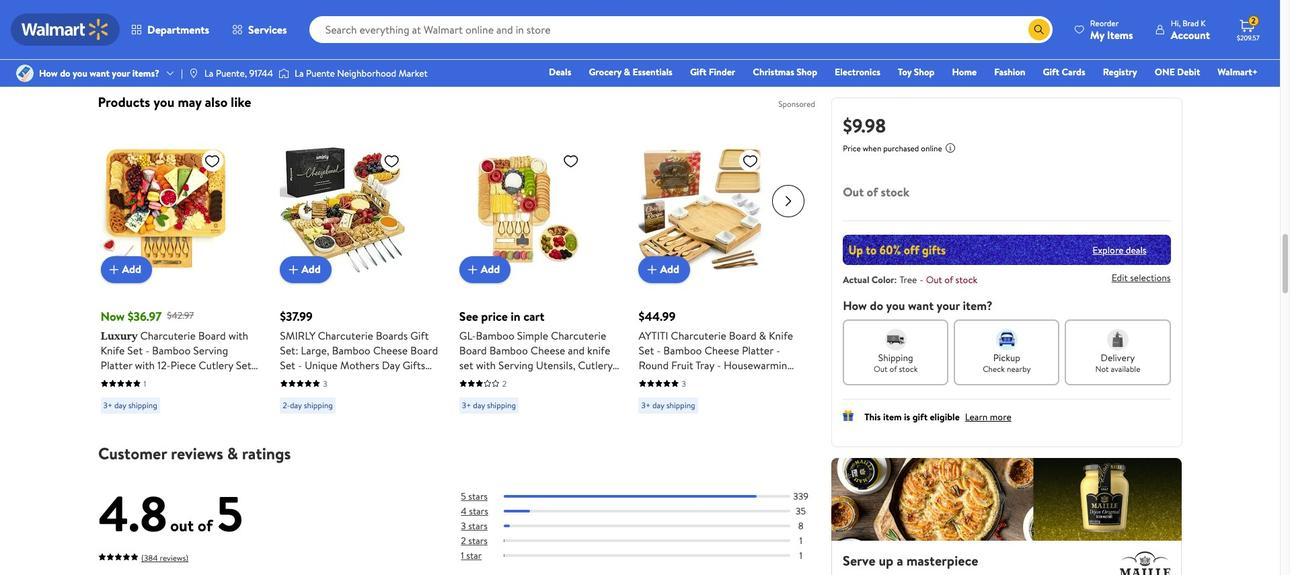 Task type: locate. For each thing, give the bounding box(es) containing it.
2 product group from the left
[[280, 120, 441, 419]]

items
[[1107, 27, 1133, 42]]

1 horizontal spatial knife
[[769, 328, 793, 343]]

do for how do you want your items?
[[60, 67, 70, 80]]

set up anniversary
[[639, 343, 654, 358]]

back
[[334, 43, 356, 58]]

stock down price when purchased online at the top right of the page
[[881, 184, 909, 200]]

wine
[[510, 387, 534, 402]]

1 horizontal spatial want
[[908, 297, 934, 314]]

gift right "holiday"
[[497, 402, 515, 417]]

progress bar for 1 star
[[504, 554, 790, 557]]

1 vertical spatial 2
[[502, 378, 507, 389]]

0 horizontal spatial your
[[112, 67, 130, 80]]

2 horizontal spatial for
[[494, 387, 508, 402]]

see
[[440, 43, 457, 58], [459, 308, 478, 325]]

 image right |
[[188, 68, 199, 79]]

do down walmart 'image'
[[60, 67, 70, 80]]

1 cheese from the left
[[373, 343, 408, 358]]

3 add from the left
[[481, 262, 500, 277]]

:
[[894, 273, 897, 287]]

2 for 2 $209.57
[[1252, 15, 1256, 26]]

1 horizontal spatial shop
[[914, 65, 935, 79]]

1 horizontal spatial how
[[843, 297, 867, 314]]

𝐋𝐮𝐱𝐮𝐫𝐲 charcuterie board with knife set - bamboo serving platter with 12-piece cutlery set & charcuterie board tray (17" x 13" x 1.2") - royal craft wood image
[[101, 147, 226, 272]]

learn more button
[[965, 410, 1012, 424]]

1 horizontal spatial your
[[937, 297, 960, 314]]

2 horizontal spatial 3
[[682, 378, 686, 389]]

neighborhood
[[337, 67, 396, 80]]

earn
[[270, 43, 292, 58]]

out inside shipping out of stock
[[874, 363, 888, 375]]

star
[[466, 549, 481, 562]]

add button for gl-bamboo simple charcuterie board bamboo cheese and knife set with serving utensils, cutlery, trays, ceramic bowls charcuterie boards for wine night, parties - holiday gift & housewarming gifts image
[[459, 256, 511, 283]]

& left 18
[[696, 372, 703, 387]]

2 for 2
[[502, 378, 507, 389]]

intent image for delivery image
[[1107, 329, 1129, 350]]

shipping right 1.2")
[[128, 399, 157, 411]]

0 horizontal spatial do
[[60, 67, 70, 80]]

91744
[[249, 67, 273, 80]]

1 vertical spatial your
[[937, 297, 960, 314]]

charcuterie inside $44.99 aytiti charcuterie board & knife set - bamboo cheese platter - round fruit tray - housewarming, anniversary & wedding gift - bridal shower - 18 pcs
[[671, 328, 726, 343]]

gift finder link
[[684, 65, 742, 79]]

serving up wine
[[499, 358, 533, 372]]

platter inside $44.99 aytiti charcuterie board & knife set - bamboo cheese platter - round fruit tray - housewarming, anniversary & wedding gift - bridal shower - 18 pcs
[[742, 343, 774, 358]]

&
[[624, 65, 630, 79], [759, 328, 766, 343], [101, 372, 108, 387], [696, 372, 703, 387], [518, 402, 525, 417], [227, 442, 238, 465]]

aytiti charcuterie board & knife set - bamboo cheese platter - round fruit tray - housewarming, anniversary & wedding gift - bridal shower - 18 pcs image
[[639, 147, 764, 272]]

essentials
[[633, 65, 673, 79]]

account
[[1171, 27, 1210, 42]]

la
[[204, 67, 213, 80], [295, 67, 304, 80]]

add button up price
[[459, 256, 511, 283]]

deals
[[549, 65, 571, 79]]

more up gift finder link
[[687, 44, 708, 58]]

now $36.97 $42.97 𝐋𝐮𝐱𝐮𝐫𝐲 charcuterie board with knife set - bamboo serving platter with 12-piece cutlery set & charcuterie board tray (17" x 13" x 1.2") - royal craft wood
[[101, 308, 259, 402]]

(17"
[[220, 372, 236, 387]]

christmas shop
[[753, 65, 817, 79]]

stock inside shipping out of stock
[[899, 363, 918, 375]]

shower inside $37.99 smirly charcuterie boards gift set: large, bamboo cheese board set - unique mothers day gifts for mom - house warming gifts new home, wedding gifts for couple, bridal shower gift
[[348, 402, 382, 417]]

bridal
[[639, 387, 665, 402], [318, 402, 345, 417]]

one debit link
[[1149, 65, 1206, 79]]

0 horizontal spatial add to cart image
[[106, 261, 122, 277]]

3+ down trays, on the left of the page
[[462, 399, 471, 411]]

1 la from the left
[[204, 67, 213, 80]]

walmart.com.
[[373, 43, 437, 58]]

1 horizontal spatial serving
[[499, 358, 533, 372]]

stars for 5 stars
[[468, 489, 487, 503]]

cheese inside $37.99 smirly charcuterie boards gift set: large, bamboo cheese board set - unique mothers day gifts for mom - house warming gifts new home, wedding gifts for couple, bridal shower gift
[[373, 343, 408, 358]]

2 progress bar from the top
[[504, 510, 790, 512]]

bamboo inside now $36.97 $42.97 𝐋𝐮𝐱𝐮𝐫𝐲 charcuterie board with knife set - bamboo serving platter with 12-piece cutlery set & charcuterie board tray (17" x 13" x 1.2") - royal craft wood
[[152, 343, 191, 358]]

1 vertical spatial learn
[[965, 410, 988, 424]]

product group containing now $36.97
[[101, 120, 261, 419]]

set left 12- on the left bottom of the page
[[127, 343, 143, 358]]

with left no
[[566, 43, 586, 58]]

clear search field text image
[[1012, 24, 1023, 35]]

cheese up warming
[[373, 343, 408, 358]]

3+ day shipping left "craft"
[[103, 399, 157, 411]]

you down :
[[886, 297, 905, 314]]

boards inside $37.99 smirly charcuterie boards gift set: large, bamboo cheese board set - unique mothers day gifts for mom - house warming gifts new home, wedding gifts for couple, bridal shower gift
[[376, 328, 408, 343]]

3 down 4
[[461, 519, 466, 533]]

bamboo up anniversary
[[663, 343, 702, 358]]

1 horizontal spatial bridal
[[639, 387, 665, 402]]

2 up 1 star
[[461, 534, 466, 547]]

shop inside "link"
[[797, 65, 817, 79]]

0 horizontal spatial 3+ day shipping
[[103, 399, 157, 411]]

your left item?
[[937, 297, 960, 314]]

shop
[[797, 65, 817, 79], [914, 65, 935, 79]]

0 horizontal spatial platter
[[101, 358, 132, 372]]

how for how do you want your items?
[[39, 67, 58, 80]]

1 product group from the left
[[101, 120, 261, 419]]

0 horizontal spatial you
[[73, 67, 87, 80]]

mothers
[[340, 358, 379, 372]]

cheese inside $44.99 aytiti charcuterie board & knife set - bamboo cheese platter - round fruit tray - housewarming, anniversary & wedding gift - bridal shower - 18 pcs
[[705, 343, 739, 358]]

online
[[921, 143, 942, 154]]

$44.99
[[639, 308, 676, 325]]

bridal down house
[[318, 402, 345, 417]]

& left 1.2")
[[101, 372, 108, 387]]

cheese right 'fruit'
[[705, 343, 739, 358]]

(384 reviews)
[[141, 552, 188, 563]]

1 shop from the left
[[797, 65, 817, 79]]

1 vertical spatial stock
[[956, 273, 978, 287]]

how down actual
[[843, 297, 867, 314]]

earn 5% cash back on walmart.com. see if you're pre-approved with no credit risk.
[[270, 43, 651, 58]]

add to cart image for see price in cart
[[465, 261, 481, 277]]

1 horizontal spatial learn
[[965, 410, 988, 424]]

0 vertical spatial your
[[112, 67, 130, 80]]

1 vertical spatial how
[[843, 297, 867, 314]]

one
[[1155, 65, 1175, 79]]

how
[[39, 67, 58, 80], [843, 297, 867, 314]]

knife inside $44.99 aytiti charcuterie board & knife set - bamboo cheese platter - round fruit tray - housewarming, anniversary & wedding gift - bridal shower - 18 pcs
[[769, 328, 793, 343]]

add up the '$37.99' at left bottom
[[301, 262, 321, 277]]

1 horizontal spatial platter
[[742, 343, 774, 358]]

2 horizontal spatial 3+
[[641, 399, 651, 411]]

3 product group from the left
[[459, 120, 620, 432]]

add to cart image for $37.99
[[285, 261, 301, 277]]

1 shipping from the left
[[128, 399, 157, 411]]

want down actual color : tree - out of stock
[[908, 297, 934, 314]]

 image
[[278, 67, 289, 80], [188, 68, 199, 79]]

2 add to cart image from the left
[[285, 261, 301, 277]]

0 horizontal spatial  image
[[188, 68, 199, 79]]

your for item?
[[937, 297, 960, 314]]

18
[[712, 387, 721, 402]]

of right out
[[197, 514, 212, 536]]

1 add button from the left
[[101, 256, 152, 283]]

1 vertical spatial you
[[153, 92, 174, 111]]

4
[[461, 504, 466, 518]]

0 horizontal spatial tray
[[198, 372, 217, 387]]

2 vertical spatial out
[[874, 363, 888, 375]]

3+ down anniversary
[[641, 399, 651, 411]]

eligible
[[930, 410, 960, 424]]

1 horizontal spatial for
[[406, 387, 420, 402]]

add to cart image
[[106, 261, 122, 277], [285, 261, 301, 277], [465, 261, 481, 277]]

5%
[[294, 43, 308, 58]]

serving inside now $36.97 $42.97 𝐋𝐮𝐱𝐮𝐫𝐲 charcuterie board with knife set - bamboo serving platter with 12-piece cutlery set & charcuterie board tray (17" x 13" x 1.2") - royal craft wood
[[193, 343, 228, 358]]

 image
[[16, 65, 34, 82]]

gifts inside the see price in cart gl-bamboo simple charcuterie board bamboo cheese and knife set with serving utensils, cutlery, trays, ceramic bowls charcuterie boards for wine night, parties - holiday gift & housewarming gifts
[[459, 417, 482, 432]]

13"
[[246, 372, 259, 387]]

see up gl-
[[459, 308, 478, 325]]

x left 13"
[[238, 372, 244, 387]]

purchased
[[883, 143, 919, 154]]

la left puente
[[295, 67, 304, 80]]

2 vertical spatial you
[[886, 297, 905, 314]]

0 vertical spatial want
[[90, 67, 110, 80]]

add button up $44.99
[[639, 256, 690, 283]]

out
[[170, 514, 193, 536]]

0 horizontal spatial wedding
[[338, 387, 378, 402]]

0 horizontal spatial cheese
[[373, 343, 408, 358]]

1 horizontal spatial shower
[[668, 387, 703, 402]]

1 vertical spatial out
[[926, 273, 942, 287]]

bridal inside $37.99 smirly charcuterie boards gift set: large, bamboo cheese board set - unique mothers day gifts for mom - house warming gifts new home, wedding gifts for couple, bridal shower gift
[[318, 402, 345, 417]]

2 cheese from the left
[[531, 343, 565, 358]]

boards up the day
[[376, 328, 408, 343]]

0 horizontal spatial bridal
[[318, 402, 345, 417]]

color
[[872, 273, 894, 287]]

do for how do you want your item?
[[870, 297, 883, 314]]

departments
[[147, 22, 209, 37]]

2 add from the left
[[301, 262, 321, 277]]

for left wine
[[494, 387, 508, 402]]

bamboo up house
[[332, 343, 371, 358]]

add to favorites list, smirly charcuterie boards gift set: large, bamboo cheese board set - unique mothers day gifts for mom - house warming gifts new home, wedding gifts for couple, bridal shower gift image
[[384, 152, 400, 169]]

0 horizontal spatial learn
[[662, 44, 685, 58]]

(384
[[141, 552, 157, 563]]

shipping down 'ceramic'
[[487, 399, 516, 411]]

reorder
[[1090, 17, 1119, 29]]

x left 1.2")
[[101, 387, 106, 402]]

add button up the '$37.99' at left bottom
[[280, 256, 331, 283]]

1 horizontal spatial 2
[[502, 378, 507, 389]]

0 vertical spatial you
[[73, 67, 87, 80]]

gift inside the see price in cart gl-bamboo simple charcuterie board bamboo cheese and knife set with serving utensils, cutlery, trays, ceramic bowls charcuterie boards for wine night, parties - holiday gift & housewarming gifts
[[497, 402, 515, 417]]

& left night,
[[518, 402, 525, 417]]

electronics
[[835, 65, 881, 79]]

learn down search search field
[[662, 44, 685, 58]]

0 horizontal spatial 2
[[461, 534, 466, 547]]

serving inside the see price in cart gl-bamboo simple charcuterie board bamboo cheese and knife set with serving utensils, cutlery, trays, ceramic bowls charcuterie boards for wine night, parties - holiday gift & housewarming gifts
[[499, 358, 533, 372]]

0 horizontal spatial serving
[[193, 343, 228, 358]]

1 horizontal spatial do
[[870, 297, 883, 314]]

you down walmart 'image'
[[73, 67, 87, 80]]

see price in cart gl-bamboo simple charcuterie board bamboo cheese and knife set with serving utensils, cutlery, trays, ceramic bowls charcuterie boards for wine night, parties - holiday gift & housewarming gifts
[[459, 308, 615, 432]]

with right set
[[476, 358, 496, 372]]

1 progress bar from the top
[[504, 495, 790, 498]]

0 horizontal spatial la
[[204, 67, 213, 80]]

wedding right 'fruit'
[[706, 372, 747, 387]]

shipping down 'mom'
[[304, 399, 333, 411]]

add for $37.99 add to cart image
[[301, 262, 321, 277]]

shipping out of stock
[[874, 351, 918, 375]]

of down 'intent image for shipping'
[[890, 363, 897, 375]]

for
[[280, 372, 294, 387], [406, 387, 420, 402], [494, 387, 508, 402]]

want
[[90, 67, 110, 80], [908, 297, 934, 314]]

add to cart image up gl-
[[465, 261, 481, 277]]

 image right 91744
[[278, 67, 289, 80]]

0 vertical spatial learn
[[662, 44, 685, 58]]

more down check
[[990, 410, 1012, 424]]

1 horizontal spatial  image
[[278, 67, 289, 80]]

explore deals link
[[1087, 238, 1152, 262]]

4 add button from the left
[[639, 256, 690, 283]]

4 product group from the left
[[639, 120, 799, 419]]

trays,
[[459, 372, 485, 387]]

want up products at the left top of the page
[[90, 67, 110, 80]]

shower down 'fruit'
[[668, 387, 703, 402]]

1 horizontal spatial out
[[874, 363, 888, 375]]

stock up item?
[[956, 273, 978, 287]]

3 progress bar from the top
[[504, 525, 790, 527]]

1 add to cart image from the left
[[106, 261, 122, 277]]

& inside now $36.97 $42.97 𝐋𝐮𝐱𝐮𝐫𝐲 charcuterie board with knife set - bamboo serving platter with 12-piece cutlery set & charcuterie board tray (17" x 13" x 1.2") - royal craft wood
[[101, 372, 108, 387]]

0 horizontal spatial shop
[[797, 65, 817, 79]]

1 inside product group
[[144, 378, 146, 389]]

1 horizontal spatial tray
[[696, 358, 714, 372]]

0 vertical spatial 2
[[1252, 15, 1256, 26]]

intent image for pickup image
[[996, 329, 1018, 350]]

2 vertical spatial 2
[[461, 534, 466, 547]]

grocery
[[589, 65, 622, 79]]

1 horizontal spatial cheese
[[531, 343, 565, 358]]

3 3+ day shipping from the left
[[641, 399, 695, 411]]

charcuterie up 'fruit'
[[671, 328, 726, 343]]

boards down set
[[459, 387, 491, 402]]

out down price
[[843, 184, 864, 200]]

add button for "aytiti charcuterie board & knife set - bamboo cheese platter - round fruit tray - housewarming, anniversary & wedding gift - bridal shower - 18 pcs" image
[[639, 256, 690, 283]]

learn right the eligible
[[965, 410, 988, 424]]

0 horizontal spatial see
[[440, 43, 457, 58]]

1 horizontal spatial 5
[[461, 489, 466, 503]]

delivery
[[1101, 351, 1135, 365]]

progress bar for 2 stars
[[504, 539, 790, 542]]

0 vertical spatial out
[[843, 184, 864, 200]]

-
[[920, 273, 923, 287], [145, 343, 150, 358], [657, 343, 661, 358], [776, 343, 780, 358], [298, 358, 302, 372], [717, 358, 721, 372], [323, 372, 327, 387], [770, 372, 774, 387], [130, 387, 134, 402], [602, 387, 606, 402], [705, 387, 709, 402]]

out right tree
[[926, 273, 942, 287]]

smirly
[[280, 328, 315, 343]]

serving up (17"
[[193, 343, 228, 358]]

0 horizontal spatial want
[[90, 67, 110, 80]]

1 horizontal spatial 3+ day shipping
[[462, 399, 516, 411]]

charcuterie left piece
[[110, 372, 166, 387]]

3 cheese from the left
[[705, 343, 739, 358]]

stock
[[881, 184, 909, 200], [956, 273, 978, 287], [899, 363, 918, 375]]

selections
[[1130, 271, 1171, 285]]

2 stars
[[461, 534, 487, 547]]

check
[[983, 363, 1005, 375]]

1 horizontal spatial see
[[459, 308, 478, 325]]

1 vertical spatial do
[[870, 297, 883, 314]]

day
[[114, 399, 126, 411], [290, 399, 302, 411], [473, 399, 485, 411], [653, 399, 665, 411]]

2 inside 2 $209.57
[[1252, 15, 1256, 26]]

do down color
[[870, 297, 883, 314]]

debit
[[1177, 65, 1200, 79]]

4 progress bar from the top
[[504, 539, 790, 542]]

0 vertical spatial more
[[687, 44, 708, 58]]

0 vertical spatial how
[[39, 67, 58, 80]]

wedding down mothers
[[338, 387, 378, 402]]

1 vertical spatial see
[[459, 308, 478, 325]]

2 up '$209.57'
[[1252, 15, 1256, 26]]

learn more
[[662, 44, 708, 58]]

3 add button from the left
[[459, 256, 511, 283]]

2 la from the left
[[295, 67, 304, 80]]

tree
[[900, 273, 917, 287]]

platter
[[742, 343, 774, 358], [101, 358, 132, 372]]

2 horizontal spatial add to cart image
[[465, 261, 481, 277]]

- inside the see price in cart gl-bamboo simple charcuterie board bamboo cheese and knife set with serving utensils, cutlery, trays, ceramic bowls charcuterie boards for wine night, parties - holiday gift & housewarming gifts
[[602, 387, 606, 402]]

0 horizontal spatial more
[[687, 44, 708, 58]]

2 left wine
[[502, 378, 507, 389]]

stars down 3 stars
[[468, 534, 487, 547]]

1 horizontal spatial la
[[295, 67, 304, 80]]

stars down 4 stars
[[468, 519, 487, 533]]

4 day from the left
[[653, 399, 665, 411]]

you for how do you want your item?
[[886, 297, 905, 314]]

charcuterie up mothers
[[318, 328, 373, 343]]

add button
[[101, 256, 152, 283], [280, 256, 331, 283], [459, 256, 511, 283], [639, 256, 690, 283]]

2 for 2 stars
[[461, 534, 466, 547]]

gl-bamboo simple charcuterie board bamboo cheese and knife set with serving utensils, cutlery, trays, ceramic bowls charcuterie boards for wine night, parties - holiday gift & housewarming gifts image
[[459, 147, 584, 272]]

holiday
[[459, 402, 494, 417]]

add to cart image up now
[[106, 261, 122, 277]]

tray right 'fruit'
[[696, 358, 714, 372]]

like
[[231, 92, 251, 111]]

add button for 𝐋𝐮𝐱𝐮𝐫𝐲 charcuterie board with knife set - bamboo serving platter with 12-piece cutlery set & charcuterie board tray (17" x 13" x 1.2") - royal craft wood image
[[101, 256, 152, 283]]

departments button
[[120, 13, 221, 46]]

2 horizontal spatial 3+ day shipping
[[641, 399, 695, 411]]

bamboo
[[476, 328, 515, 343], [152, 343, 191, 358], [332, 343, 371, 358], [490, 343, 528, 358], [663, 343, 702, 358]]

add up price
[[481, 262, 500, 277]]

1 horizontal spatial add to cart image
[[285, 261, 301, 277]]

1 vertical spatial more
[[990, 410, 1012, 424]]

knife
[[769, 328, 793, 343], [101, 343, 125, 358]]

5 up 4
[[461, 489, 466, 503]]

product group
[[101, 120, 261, 419], [280, 120, 441, 419], [459, 120, 620, 432], [639, 120, 799, 419]]

3 down 'fruit'
[[682, 378, 686, 389]]

2 3+ from the left
[[462, 399, 471, 411]]

0 vertical spatial boards
[[376, 328, 408, 343]]

Walmart Site-Wide search field
[[309, 16, 1053, 43]]

how do you want your item?
[[843, 297, 993, 314]]

product group containing see price in cart
[[459, 120, 620, 432]]

2 vertical spatial stock
[[899, 363, 918, 375]]

1 horizontal spatial boards
[[459, 387, 491, 402]]

3 day from the left
[[473, 399, 485, 411]]

$42.97
[[167, 309, 194, 322]]

2 add button from the left
[[280, 256, 331, 283]]

gift left gl-
[[410, 328, 429, 343]]

set inside $44.99 aytiti charcuterie board & knife set - bamboo cheese platter - round fruit tray - housewarming, anniversary & wedding gift - bridal shower - 18 pcs
[[639, 343, 654, 358]]

gift right pcs
[[749, 372, 768, 387]]

for left 'mom'
[[280, 372, 294, 387]]

5 progress bar from the top
[[504, 554, 790, 557]]

housewarming
[[528, 402, 597, 417]]

2 horizontal spatial you
[[886, 297, 905, 314]]

0 horizontal spatial for
[[280, 372, 294, 387]]

1 add from the left
[[122, 262, 141, 277]]

add to cart image up the '$37.99' at left bottom
[[285, 261, 301, 277]]

3+ left royal at the bottom of the page
[[103, 399, 112, 411]]

0 vertical spatial do
[[60, 67, 70, 80]]

day down trays, on the left of the page
[[473, 399, 485, 411]]

charcuterie inside $37.99 smirly charcuterie boards gift set: large, bamboo cheese board set - unique mothers day gifts for mom - house warming gifts new home, wedding gifts for couple, bridal shower gift
[[318, 328, 373, 343]]

4 add from the left
[[660, 262, 679, 277]]

you left may
[[153, 92, 174, 111]]

& inside the see price in cart gl-bamboo simple charcuterie board bamboo cheese and knife set with serving utensils, cutlery, trays, ceramic bowls charcuterie boards for wine night, parties - holiday gift & housewarming gifts
[[518, 402, 525, 417]]

2 3+ day shipping from the left
[[462, 399, 516, 411]]

2 horizontal spatial 2
[[1252, 15, 1256, 26]]

0 horizontal spatial how
[[39, 67, 58, 80]]

add for first add to cart image from left
[[122, 262, 141, 277]]

bridal down round
[[639, 387, 665, 402]]

set right (17"
[[236, 358, 251, 372]]

also
[[205, 92, 228, 111]]

0 vertical spatial see
[[440, 43, 457, 58]]

1 horizontal spatial x
[[238, 372, 244, 387]]

0 horizontal spatial 5
[[216, 479, 243, 547]]

out down 'intent image for shipping'
[[874, 363, 888, 375]]

progress bar
[[504, 495, 790, 498], [504, 510, 790, 512], [504, 525, 790, 527], [504, 539, 790, 542], [504, 554, 790, 557]]

charcuterie
[[140, 328, 196, 343], [318, 328, 373, 343], [551, 328, 606, 343], [671, 328, 726, 343], [110, 372, 166, 387], [559, 372, 615, 387]]

1 horizontal spatial 3+
[[462, 399, 471, 411]]

1 horizontal spatial wedding
[[706, 372, 747, 387]]

add up $36.97
[[122, 262, 141, 277]]

0 horizontal spatial shower
[[348, 402, 382, 417]]

edit selections
[[1112, 271, 1171, 285]]

2 shop from the left
[[914, 65, 935, 79]]

3 right 'mom'
[[323, 378, 327, 389]]

2 horizontal spatial cheese
[[705, 343, 739, 358]]

day left home,
[[290, 399, 302, 411]]

1 vertical spatial want
[[908, 297, 934, 314]]

0 horizontal spatial 3+
[[103, 399, 112, 411]]

see left if
[[440, 43, 457, 58]]

how down walmart 'image'
[[39, 67, 58, 80]]

shop right toy
[[914, 65, 935, 79]]

cheese left and at the left
[[531, 343, 565, 358]]

shipping down anniversary
[[666, 399, 695, 411]]

services button
[[221, 13, 298, 46]]

0 horizontal spatial knife
[[101, 343, 125, 358]]

2 inside product group
[[502, 378, 507, 389]]

set
[[127, 343, 143, 358], [639, 343, 654, 358], [236, 358, 251, 372], [280, 358, 295, 372]]

bamboo inside $37.99 smirly charcuterie boards gift set: large, bamboo cheese board set - unique mothers day gifts for mom - house warming gifts new home, wedding gifts for couple, bridal shower gift
[[332, 343, 371, 358]]

pickup
[[993, 351, 1020, 365]]

3 add to cart image from the left
[[465, 261, 481, 277]]

reorder my items
[[1090, 17, 1133, 42]]

bamboo down $42.97
[[152, 343, 191, 358]]

gl-
[[459, 328, 476, 343]]

0 horizontal spatial boards
[[376, 328, 408, 343]]

1 vertical spatial boards
[[459, 387, 491, 402]]



Task type: vqa. For each thing, say whether or not it's contained in the screenshot.


Task type: describe. For each thing, give the bounding box(es) containing it.
piece
[[171, 358, 196, 372]]

gifting made easy image
[[843, 410, 854, 421]]

stars for 2 stars
[[468, 534, 487, 547]]

shipping
[[878, 351, 913, 365]]

1 horizontal spatial more
[[990, 410, 1012, 424]]

1 3+ day shipping from the left
[[103, 399, 157, 411]]

of down when
[[867, 184, 878, 200]]

bridal inside $44.99 aytiti charcuterie board & knife set - bamboo cheese platter - round fruit tray - housewarming, anniversary & wedding gift - bridal shower - 18 pcs
[[639, 387, 665, 402]]

4 shipping from the left
[[666, 399, 695, 411]]

legal information image
[[945, 143, 956, 153]]

charcuterie down and at the left
[[559, 372, 615, 387]]

wedding inside $44.99 aytiti charcuterie board & knife set - bamboo cheese platter - round fruit tray - housewarming, anniversary & wedding gift - bridal shower - 18 pcs
[[706, 372, 747, 387]]

with up cutlery
[[228, 328, 248, 343]]

(384 reviews) link
[[98, 549, 188, 564]]

board inside the see price in cart gl-bamboo simple charcuterie board bamboo cheese and knife set with serving utensils, cutlery, trays, ceramic bowls charcuterie boards for wine night, parties - holiday gift & housewarming gifts
[[459, 343, 487, 358]]

pickup check nearby
[[983, 351, 1031, 375]]

add for add to cart image corresponding to see price in cart
[[481, 262, 500, 277]]

fashion
[[994, 65, 1026, 79]]

 image for la puente, 91744
[[188, 68, 199, 79]]

product group containing $37.99
[[280, 120, 441, 419]]

2-
[[283, 399, 290, 411]]

is
[[904, 410, 910, 424]]

add to cart image
[[644, 261, 660, 277]]

bamboo up 'ceramic'
[[490, 343, 528, 358]]

capital one  earn 5% cash back on walmart.com. see if you're pre-approved with no credit risk. learn more element
[[662, 44, 708, 59]]

see inside the see price in cart gl-bamboo simple charcuterie board bamboo cheese and knife set with serving utensils, cutlery, trays, ceramic bowls charcuterie boards for wine night, parties - holiday gift & housewarming gifts
[[459, 308, 478, 325]]

3 shipping from the left
[[487, 399, 516, 411]]

for inside the see price in cart gl-bamboo simple charcuterie board bamboo cheese and knife set with serving utensils, cutlery, trays, ceramic bowls charcuterie boards for wine night, parties - holiday gift & housewarming gifts
[[494, 387, 508, 402]]

of up how do you want your item?
[[945, 273, 953, 287]]

electronics link
[[829, 65, 887, 79]]

gift down warming
[[385, 402, 403, 417]]

market
[[399, 67, 428, 80]]

toy shop
[[898, 65, 935, 79]]

3 stars
[[461, 519, 487, 533]]

set
[[459, 358, 473, 372]]

boards inside the see price in cart gl-bamboo simple charcuterie board bamboo cheese and knife set with serving utensils, cutlery, trays, ceramic bowls charcuterie boards for wine night, parties - holiday gift & housewarming gifts
[[459, 387, 491, 402]]

1 horizontal spatial you
[[153, 92, 174, 111]]

delivery not available
[[1095, 351, 1141, 375]]

couple,
[[280, 402, 316, 417]]

now
[[101, 308, 125, 325]]

set inside $37.99 smirly charcuterie boards gift set: large, bamboo cheese board set - unique mothers day gifts for mom - house warming gifts new home, wedding gifts for couple, bridal shower gift
[[280, 358, 295, 372]]

pcs
[[724, 387, 740, 402]]

k
[[1201, 17, 1206, 29]]

progress bar for 3 stars
[[504, 525, 790, 527]]

bamboo down price
[[476, 328, 515, 343]]

bowls
[[530, 372, 557, 387]]

gift finder
[[690, 65, 735, 79]]

actual
[[843, 273, 869, 287]]

add to favorites list, 𝐋𝐮𝐱𝐮𝐫𝐲 charcuterie board with knife set - bamboo serving platter with 12-piece cutlery set & charcuterie board tray (17" x 13" x 1.2") - royal craft wood image
[[204, 152, 220, 169]]

|
[[181, 67, 183, 80]]

1 day from the left
[[114, 399, 126, 411]]

if
[[459, 43, 466, 58]]

2 $209.57
[[1237, 15, 1260, 42]]

cart
[[523, 308, 545, 325]]

search icon image
[[1034, 24, 1045, 35]]

item
[[883, 410, 902, 424]]

fruit
[[671, 358, 693, 372]]

platter inside now $36.97 $42.97 𝐋𝐮𝐱𝐮𝐫𝐲 charcuterie board with knife set - bamboo serving platter with 12-piece cutlery set & charcuterie board tray (17" x 13" x 1.2") - royal craft wood
[[101, 358, 132, 372]]

𝐋𝐮𝐱𝐮𝐫𝐲
[[101, 328, 138, 343]]

deals link
[[543, 65, 577, 79]]

christmas shop link
[[747, 65, 823, 79]]

next slide for products you may also like list image
[[772, 185, 805, 217]]

& left ratings
[[227, 442, 238, 465]]

simple
[[517, 328, 548, 343]]

$209.57
[[1237, 33, 1260, 42]]

1 3+ from the left
[[103, 399, 112, 411]]

out of stock
[[843, 184, 909, 200]]

la puente neighborhood market
[[295, 67, 428, 80]]

la for la puente neighborhood market
[[295, 67, 304, 80]]

my
[[1090, 27, 1105, 42]]

shop for christmas shop
[[797, 65, 817, 79]]

& up "housewarming,"
[[759, 328, 766, 343]]

up to sixty percent off deals. shop now. image
[[843, 235, 1171, 265]]

warming
[[362, 372, 403, 387]]

reviews
[[170, 442, 223, 465]]

smirly charcuterie boards gift set: large, bamboo cheese board set - unique mothers day gifts for mom - house warming gifts new home, wedding gifts for couple, bridal shower gift image
[[280, 147, 405, 272]]

unique
[[305, 358, 338, 372]]

gift inside $44.99 aytiti charcuterie board & knife set - bamboo cheese platter - round fruit tray - housewarming, anniversary & wedding gift - bridal shower - 18 pcs
[[749, 372, 768, 387]]

add for add to cart icon
[[660, 262, 679, 277]]

bamboo inside $44.99 aytiti charcuterie board & knife set - bamboo cheese platter - round fruit tray - housewarming, anniversary & wedding gift - bridal shower - 18 pcs
[[663, 343, 702, 358]]

shower inside $44.99 aytiti charcuterie board & knife set - bamboo cheese platter - round fruit tray - housewarming, anniversary & wedding gift - bridal shower - 18 pcs
[[668, 387, 703, 402]]

of inside shipping out of stock
[[890, 363, 897, 375]]

and
[[568, 343, 585, 358]]

2 shipping from the left
[[304, 399, 333, 411]]

gift left finder
[[690, 65, 707, 79]]

this
[[865, 410, 881, 424]]

toy shop link
[[892, 65, 941, 79]]

customer reviews & ratings
[[98, 442, 291, 465]]

night,
[[536, 387, 565, 402]]

1.2")
[[108, 387, 127, 402]]

may
[[178, 92, 202, 111]]

with left 12- on the left bottom of the page
[[135, 358, 155, 372]]

4 stars
[[461, 504, 488, 518]]

stars for 4 stars
[[469, 504, 488, 518]]

charcuterie down $42.97
[[140, 328, 196, 343]]

gift left cards
[[1043, 65, 1060, 79]]

intent image for shipping image
[[885, 329, 907, 350]]

board inside $37.99 smirly charcuterie boards gift set: large, bamboo cheese board set - unique mothers day gifts for mom - house warming gifts new home, wedding gifts for couple, bridal shower gift
[[410, 343, 438, 358]]

new
[[280, 387, 301, 402]]

$37.99
[[280, 308, 313, 325]]

Search search field
[[309, 16, 1053, 43]]

0 horizontal spatial out
[[843, 184, 864, 200]]

brad
[[1183, 17, 1199, 29]]

shop for toy shop
[[914, 65, 935, 79]]

cheese inside the see price in cart gl-bamboo simple charcuterie board bamboo cheese and knife set with serving utensils, cutlery, trays, ceramic bowls charcuterie boards for wine night, parties - holiday gift & housewarming gifts
[[531, 343, 565, 358]]

add to favorites list, aytiti charcuterie board & knife set - bamboo cheese platter - round fruit tray - housewarming, anniversary & wedding gift - bridal shower - 18 pcs image
[[742, 152, 758, 169]]

339
[[793, 489, 808, 503]]

stars for 3 stars
[[468, 519, 487, 533]]

you for how do you want your items?
[[73, 67, 87, 80]]

board inside $44.99 aytiti charcuterie board & knife set - bamboo cheese platter - round fruit tray - housewarming, anniversary & wedding gift - bridal shower - 18 pcs
[[729, 328, 757, 343]]

with inside the see price in cart gl-bamboo simple charcuterie board bamboo cheese and knife set with serving utensils, cutlery, trays, ceramic bowls charcuterie boards for wine night, parties - holiday gift & housewarming gifts
[[476, 358, 496, 372]]

grocery & essentials link
[[583, 65, 679, 79]]

explore
[[1093, 243, 1124, 257]]

price
[[481, 308, 508, 325]]

actual color : tree - out of stock
[[843, 273, 978, 287]]

large,
[[301, 343, 329, 358]]

want for item?
[[908, 297, 934, 314]]

capitalone image
[[205, 35, 259, 69]]

la for la puente, 91744
[[204, 67, 213, 80]]

knife inside now $36.97 $42.97 𝐋𝐮𝐱𝐮𝐫𝐲 charcuterie board with knife set - bamboo serving platter with 12-piece cutlery set & charcuterie board tray (17" x 13" x 1.2") - royal craft wood
[[101, 343, 125, 358]]

2 horizontal spatial out
[[926, 273, 942, 287]]

registry link
[[1097, 65, 1143, 79]]

charcuterie up the cutlery,
[[551, 328, 606, 343]]

0 horizontal spatial 3
[[323, 378, 327, 389]]

0 vertical spatial stock
[[881, 184, 909, 200]]

wedding inside $37.99 smirly charcuterie boards gift set: large, bamboo cheese board set - unique mothers day gifts for mom - house warming gifts new home, wedding gifts for couple, bridal shower gift
[[338, 387, 378, 402]]

tray inside $44.99 aytiti charcuterie board & knife set - bamboo cheese platter - round fruit tray - housewarming, anniversary & wedding gift - bridal shower - 18 pcs
[[696, 358, 714, 372]]

& right grocery
[[624, 65, 630, 79]]

day
[[382, 358, 400, 372]]

4.8
[[98, 479, 167, 547]]

 image for la puente neighborhood market
[[278, 67, 289, 80]]

your for items?
[[112, 67, 130, 80]]

pre-
[[500, 43, 520, 58]]

0 horizontal spatial x
[[101, 387, 106, 402]]

one debit
[[1155, 65, 1200, 79]]

2 day from the left
[[290, 399, 302, 411]]

add button for smirly charcuterie boards gift set: large, bamboo cheese board set - unique mothers day gifts for mom - house warming gifts new home, wedding gifts for couple, bridal shower gift image
[[280, 256, 331, 283]]

gift cards
[[1043, 65, 1086, 79]]

utensils,
[[536, 358, 575, 372]]

credit
[[603, 43, 630, 58]]

cutlery
[[199, 358, 233, 372]]

home
[[952, 65, 977, 79]]

of inside 4.8 out of 5
[[197, 514, 212, 536]]

price
[[843, 143, 861, 154]]

house
[[330, 372, 359, 387]]

anniversary
[[639, 372, 694, 387]]

risk.
[[633, 43, 651, 58]]

progress bar for 4 stars
[[504, 510, 790, 512]]

edit
[[1112, 271, 1128, 285]]

$44.99 aytiti charcuterie board & knife set - bamboo cheese platter - round fruit tray - housewarming, anniversary & wedding gift - bridal shower - 18 pcs
[[639, 308, 796, 402]]

round
[[639, 358, 669, 372]]

when
[[863, 143, 881, 154]]

1 horizontal spatial 3
[[461, 519, 466, 533]]

parties
[[568, 387, 600, 402]]

you're
[[469, 43, 498, 58]]

product group containing $44.99
[[639, 120, 799, 419]]

want for items?
[[90, 67, 110, 80]]

on
[[358, 43, 370, 58]]

progress bar for 5 stars
[[504, 495, 790, 498]]

add to favorites list, gl-bamboo simple charcuterie board bamboo cheese and knife set with serving utensils, cutlery, trays, ceramic bowls charcuterie boards for wine night, parties - holiday gift & housewarming gifts image
[[563, 152, 579, 169]]

aytiti
[[639, 328, 668, 343]]

walmart image
[[22, 19, 109, 40]]

tray inside now $36.97 $42.97 𝐋𝐮𝐱𝐮𝐫𝐲 charcuterie board with knife set - bamboo serving platter with 12-piece cutlery set & charcuterie board tray (17" x 13" x 1.2") - royal craft wood
[[198, 372, 217, 387]]

cards
[[1062, 65, 1086, 79]]

wood
[[192, 387, 219, 402]]

how for how do you want your item?
[[843, 297, 867, 314]]

puente,
[[216, 67, 247, 80]]

3 3+ from the left
[[641, 399, 651, 411]]



